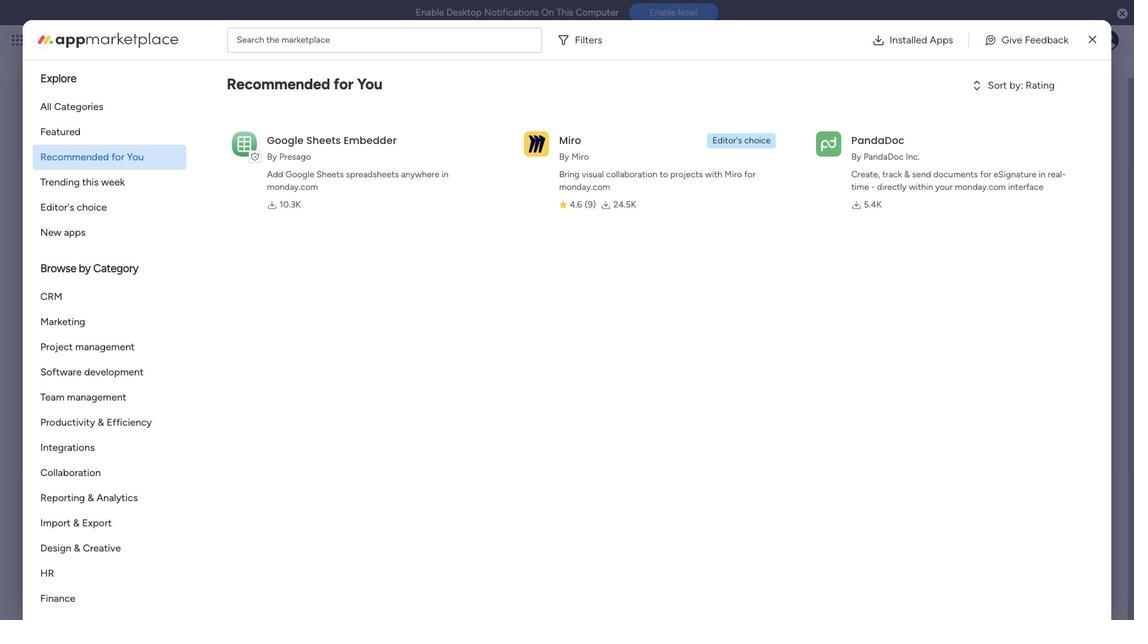 Task type: vqa. For each thing, say whether or not it's contained in the screenshot.
i was mentioned stay on top of updates where you were mentioned.
no



Task type: describe. For each thing, give the bounding box(es) containing it.
in inside add google sheets spreadsheets anywhere in monday.com
[[442, 169, 449, 180]]

sheets inside google sheets embedder by presago
[[306, 134, 341, 148]]

give feedback link
[[974, 27, 1079, 53]]

all
[[40, 101, 52, 113]]

my workspaces
[[58, 475, 139, 489]]

by inside google sheets embedder by presago
[[267, 152, 277, 162]]

notifications image
[[913, 34, 926, 47]]

installed apps button
[[862, 27, 963, 53]]

feedback
[[960, 50, 1000, 61]]

templates image image
[[925, 100, 1091, 186]]

spreadsheets
[[346, 169, 399, 180]]

0 horizontal spatial editor's
[[40, 202, 74, 213]]

give for give feedback
[[1002, 34, 1022, 46]]

management for project management
[[75, 341, 135, 353]]

week
[[101, 176, 125, 188]]

dapulse x slim image
[[1089, 32, 1096, 48]]

apps image
[[996, 34, 1009, 47]]

& for creative
[[74, 543, 80, 555]]

invite members image
[[969, 34, 981, 47]]

0 vertical spatial editor's
[[713, 135, 742, 146]]

installed
[[890, 34, 927, 46]]

collaboration
[[40, 467, 101, 479]]

sort by: rating
[[988, 79, 1055, 91]]

marketing
[[40, 316, 85, 328]]

see
[[220, 35, 235, 45]]

rating
[[1026, 79, 1055, 91]]

0 horizontal spatial choice
[[77, 202, 107, 213]]

visited
[[107, 105, 142, 119]]

design & creative
[[40, 543, 121, 555]]

export
[[82, 518, 112, 530]]

recently visited
[[58, 105, 142, 119]]

project
[[40, 341, 73, 353]]

10.3k
[[280, 200, 301, 210]]

google inside google sheets embedder by presago
[[267, 134, 304, 148]]

to
[[660, 169, 668, 180]]

private board image
[[56, 232, 70, 246]]

boards,
[[150, 56, 184, 68]]

select product image
[[11, 34, 24, 47]]

apps marketplace image
[[38, 32, 178, 48]]

by
[[79, 262, 91, 276]]

see plans button
[[203, 31, 264, 50]]

24.5k
[[614, 200, 636, 210]]

in inside create, track & send documents for esignature in real- time - directly within your monday.com interface
[[1039, 169, 1046, 180]]

give feedback
[[1002, 34, 1069, 46]]

for up embedder
[[334, 75, 354, 93]]

software development
[[40, 367, 144, 378]]

now!
[[678, 8, 698, 18]]

computer
[[576, 7, 619, 18]]

0 vertical spatial miro
[[559, 134, 581, 148]]

0 horizontal spatial you
[[127, 151, 144, 163]]

1 image
[[950, 26, 962, 40]]

collaboration
[[606, 169, 658, 180]]

0 horizontal spatial search
[[237, 34, 264, 45]]

management for team management
[[67, 392, 126, 404]]

quickly
[[25, 56, 59, 68]]

trending this week
[[40, 176, 125, 188]]

1 horizontal spatial you
[[357, 75, 383, 93]]

sort by: rating button
[[949, 76, 1081, 96]]

this
[[556, 7, 573, 18]]

workspace inside quick search results list box
[[176, 253, 219, 264]]

on
[[541, 7, 554, 18]]

productivity
[[40, 417, 95, 429]]

featured
[[40, 126, 81, 138]]

reporting & analytics
[[40, 492, 138, 504]]

track
[[882, 169, 902, 180]]

mann
[[121, 344, 145, 356]]

embedder
[[344, 134, 397, 148]]

& for analytics
[[87, 492, 94, 504]]

m
[[70, 518, 83, 536]]

0 horizontal spatial recommended for you
[[40, 151, 144, 163]]

1 vertical spatial and
[[240, 408, 256, 420]]

v2 user feedback image
[[924, 49, 933, 63]]

browse by category
[[40, 262, 139, 276]]

monday work management
[[56, 33, 196, 47]]

my
[[58, 475, 74, 489]]

projects
[[670, 169, 703, 180]]

recently
[[58, 105, 104, 119]]

esignature
[[994, 169, 1037, 180]]

see plans
[[220, 35, 258, 45]]

quick
[[1033, 49, 1059, 61]]

work management > main workspace
[[72, 253, 219, 264]]

presago
[[279, 152, 311, 162]]

collaborating
[[282, 408, 342, 420]]

marketplace
[[282, 34, 330, 45]]

sheets inside add google sheets spreadsheets anywhere in monday.com
[[316, 169, 344, 180]]

& for export
[[73, 518, 80, 530]]

>
[[147, 253, 153, 264]]

-
[[871, 182, 875, 193]]

apps
[[64, 227, 86, 239]]

hr
[[40, 568, 54, 580]]

0 vertical spatial pandadoc
[[851, 134, 905, 148]]

enable for enable now!
[[650, 8, 676, 18]]

give feedback button
[[974, 27, 1079, 53]]

interface
[[1008, 182, 1044, 193]]

inbox
[[186, 56, 211, 68]]

add google sheets spreadsheets anywhere in monday.com
[[267, 169, 449, 193]]

with
[[705, 169, 722, 180]]

reporting
[[40, 492, 85, 504]]

invite
[[135, 408, 161, 420]]

documents
[[933, 169, 978, 180]]

0 vertical spatial work
[[102, 33, 124, 47]]

1 horizontal spatial recommended for you
[[227, 75, 383, 93]]

notifications
[[484, 7, 539, 18]]

enable now! button
[[629, 3, 718, 22]]

category
[[93, 262, 139, 276]]

design
[[40, 543, 71, 555]]

miro inside bring visual collaboration to projects with miro for monday.com
[[725, 169, 742, 180]]

app logo image for by pandadoc inc.
[[816, 131, 841, 157]]

& inside create, track & send documents for esignature in real- time - directly within your monday.com interface
[[904, 169, 910, 180]]

this
[[82, 176, 99, 188]]

by miro
[[559, 152, 589, 162]]

google sheets embedder by presago
[[267, 134, 397, 162]]

crm
[[40, 291, 62, 303]]

dapulse close image
[[1117, 8, 1128, 20]]

lottie animation element
[[557, 32, 911, 80]]

1 horizontal spatial choice
[[744, 135, 771, 146]]

new apps
[[40, 227, 86, 239]]

sort
[[988, 79, 1007, 91]]

1 app logo image from the left
[[232, 131, 257, 157]]

1 horizontal spatial recommended
[[227, 75, 330, 93]]

0 horizontal spatial workspaces
[[77, 475, 139, 489]]

all categories
[[40, 101, 103, 113]]

1 vertical spatial workspace
[[127, 513, 182, 527]]

monday.com inside bring visual collaboration to projects with miro for monday.com
[[559, 182, 610, 193]]



Task type: locate. For each thing, give the bounding box(es) containing it.
miro
[[559, 134, 581, 148], [571, 152, 589, 162], [725, 169, 742, 180]]

you
[[357, 75, 383, 93], [127, 151, 144, 163]]

0 vertical spatial main
[[155, 253, 174, 264]]

1 horizontal spatial by
[[559, 152, 569, 162]]

roy mann image
[[70, 345, 95, 370]]

management up quickly access your recent boards, inbox and workspaces
[[127, 33, 196, 47]]

0 vertical spatial recommended
[[227, 75, 330, 93]]

notes
[[74, 232, 102, 244]]

0 horizontal spatial give
[[938, 50, 958, 61]]

software
[[40, 367, 82, 378]]

3 app logo image from the left
[[816, 131, 841, 157]]

editor's up with
[[713, 135, 742, 146]]

& right the design
[[74, 543, 80, 555]]

0 vertical spatial choice
[[744, 135, 771, 146]]

2 by from the left
[[559, 152, 569, 162]]

feedback
[[1025, 34, 1069, 46]]

management left >
[[93, 253, 145, 264]]

explore
[[40, 72, 76, 86]]

1 horizontal spatial editor's
[[713, 135, 742, 146]]

roy mann
[[103, 344, 145, 356]]

analytics
[[96, 492, 138, 504]]

1 horizontal spatial work
[[102, 33, 124, 47]]

1 horizontal spatial app logo image
[[524, 131, 549, 157]]

0 vertical spatial workspaces
[[233, 56, 287, 68]]

new
[[40, 227, 61, 239]]

by up bring
[[559, 152, 569, 162]]

monday
[[56, 33, 99, 47]]

0 vertical spatial workspace
[[176, 253, 219, 264]]

main down analytics
[[100, 513, 124, 527]]

2 horizontal spatial app logo image
[[816, 131, 841, 157]]

app logo image for by miro
[[524, 131, 549, 157]]

search inside button
[[1061, 49, 1093, 61]]

for inside bring visual collaboration to projects with miro for monday.com
[[744, 169, 756, 180]]

editor's choice
[[713, 135, 771, 146], [40, 202, 107, 213]]

0 vertical spatial and
[[214, 56, 230, 68]]

by up create,
[[851, 152, 861, 162]]

main right >
[[155, 253, 174, 264]]

and down see
[[214, 56, 230, 68]]

give inside button
[[1002, 34, 1022, 46]]

recommended down search the marketplace
[[227, 75, 330, 93]]

monday.com up the 10.3k
[[267, 182, 318, 193]]

project management
[[40, 341, 135, 353]]

bring visual collaboration to projects with miro for monday.com
[[559, 169, 756, 193]]

inc.
[[906, 152, 920, 162]]

1 by from the left
[[267, 152, 277, 162]]

editor's down trending at the left top
[[40, 202, 74, 213]]

plans
[[237, 35, 258, 45]]

finance
[[40, 593, 75, 605]]

0 vertical spatial search
[[237, 34, 264, 45]]

5.4k
[[864, 200, 882, 210]]

for right with
[[744, 169, 756, 180]]

& for efficiency
[[98, 417, 104, 429]]

0 horizontal spatial enable
[[416, 7, 444, 18]]

close my workspaces image
[[40, 475, 55, 490]]

1 horizontal spatial in
[[1039, 169, 1046, 180]]

choice
[[744, 135, 771, 146], [77, 202, 107, 213]]

0 horizontal spatial in
[[442, 169, 449, 180]]

0 vertical spatial your
[[95, 56, 116, 68]]

management up productivity & efficiency
[[67, 392, 126, 404]]

0 horizontal spatial monday.com
[[267, 182, 318, 193]]

3 by from the left
[[851, 152, 861, 162]]

0 vertical spatial sheets
[[306, 134, 341, 148]]

workspaces up analytics
[[77, 475, 139, 489]]

3 monday.com from the left
[[955, 182, 1006, 193]]

invite your teammates and start collaborating
[[135, 408, 342, 420]]

bring
[[559, 169, 580, 180]]

give up v2 bolt switch image
[[1002, 34, 1022, 46]]

1 horizontal spatial enable
[[650, 8, 676, 18]]

enable inside button
[[650, 8, 676, 18]]

within
[[909, 182, 933, 193]]

miro up by miro
[[559, 134, 581, 148]]

app logo image
[[232, 131, 257, 157], [524, 131, 549, 157], [816, 131, 841, 157]]

work right component icon
[[72, 253, 91, 264]]

recommended for you up this
[[40, 151, 144, 163]]

anywhere
[[401, 169, 440, 180]]

recommended
[[227, 75, 330, 93], [40, 151, 109, 163]]

access
[[62, 56, 93, 68]]

real-
[[1048, 169, 1066, 180]]

editor's choice up the apps on the top left of page
[[40, 202, 107, 213]]

component image
[[56, 252, 67, 263]]

your down documents at the top
[[935, 182, 953, 193]]

1 vertical spatial editor's
[[40, 202, 74, 213]]

1 horizontal spatial and
[[240, 408, 256, 420]]

1 vertical spatial recommended
[[40, 151, 109, 163]]

sheets up presago
[[306, 134, 341, 148]]

1 vertical spatial your
[[935, 182, 953, 193]]

enable
[[416, 7, 444, 18], [650, 8, 676, 18]]

close recently visited image
[[40, 105, 55, 120]]

create, track & send documents for esignature in real- time - directly within your monday.com interface
[[851, 169, 1066, 193]]

1 vertical spatial miro
[[571, 152, 589, 162]]

google inside add google sheets spreadsheets anywhere in monday.com
[[285, 169, 314, 180]]

by:
[[1010, 79, 1023, 91]]

2 vertical spatial your
[[163, 408, 184, 420]]

quick search
[[1033, 49, 1093, 61]]

workspace down analytics
[[127, 513, 182, 527]]

quick search results list box
[[40, 120, 884, 287]]

work up recent
[[102, 33, 124, 47]]

1 vertical spatial workspaces
[[77, 475, 139, 489]]

recommended for you down marketplace
[[227, 75, 383, 93]]

0 vertical spatial give
[[1002, 34, 1022, 46]]

2 app logo image from the left
[[524, 131, 549, 157]]

apps
[[930, 34, 953, 46]]

v2 bolt switch image
[[1022, 49, 1030, 63]]

monday.com down visual
[[559, 182, 610, 193]]

recent
[[118, 56, 148, 68]]

main workspace
[[100, 513, 182, 527]]

import & export
[[40, 518, 112, 530]]

integrations
[[40, 442, 95, 454]]

monday.com
[[267, 182, 318, 193], [559, 182, 610, 193], [955, 182, 1006, 193]]

in left real-
[[1039, 169, 1046, 180]]

your down the 'apps marketplace' image
[[95, 56, 116, 68]]

categories
[[54, 101, 103, 113]]

0 horizontal spatial your
[[95, 56, 116, 68]]

enable left "desktop"
[[416, 7, 444, 18]]

app logo image left pandadoc by pandadoc inc.
[[816, 131, 841, 157]]

browse
[[40, 262, 76, 276]]

by
[[267, 152, 277, 162], [559, 152, 569, 162], [851, 152, 861, 162]]

0 horizontal spatial editor's choice
[[40, 202, 107, 213]]

search everything image
[[1027, 34, 1040, 47]]

1 horizontal spatial workspaces
[[233, 56, 287, 68]]

enable left 'now!'
[[650, 8, 676, 18]]

installed apps
[[890, 34, 953, 46]]

1 in from the left
[[442, 169, 449, 180]]

by up add
[[267, 152, 277, 162]]

in
[[442, 169, 449, 180], [1039, 169, 1046, 180]]

management for work management > main workspace
[[93, 253, 145, 264]]

monday.com inside create, track & send documents for esignature in real- time - directly within your monday.com interface
[[955, 182, 1006, 193]]

enable now!
[[650, 8, 698, 18]]

& left export
[[73, 518, 80, 530]]

monday.com inside add google sheets spreadsheets anywhere in monday.com
[[267, 182, 318, 193]]

work inside quick search results list box
[[72, 253, 91, 264]]

productivity & efficiency
[[40, 417, 152, 429]]

& left efficiency
[[98, 417, 104, 429]]

1 vertical spatial work
[[72, 253, 91, 264]]

you down the visited
[[127, 151, 144, 163]]

1 vertical spatial editor's choice
[[40, 202, 107, 213]]

pandadoc up the track at the right top
[[864, 152, 904, 162]]

editor's
[[713, 135, 742, 146], [40, 202, 74, 213]]

& down my workspaces
[[87, 492, 94, 504]]

your right invite
[[163, 408, 184, 420]]

main inside quick search results list box
[[155, 253, 174, 264]]

pandadoc up create,
[[851, 134, 905, 148]]

1 vertical spatial recommended for you
[[40, 151, 144, 163]]

by inside pandadoc by pandadoc inc.
[[851, 152, 861, 162]]

enable for enable desktop notifications on this computer
[[416, 7, 444, 18]]

0 horizontal spatial and
[[214, 56, 230, 68]]

1 vertical spatial you
[[127, 151, 144, 163]]

inbox image
[[941, 34, 953, 47]]

management inside quick search results list box
[[93, 253, 145, 264]]

1 vertical spatial pandadoc
[[864, 152, 904, 162]]

for up the 'week'
[[111, 151, 124, 163]]

workspace right >
[[176, 253, 219, 264]]

workspaces
[[233, 56, 287, 68], [77, 475, 139, 489]]

1 horizontal spatial your
[[163, 408, 184, 420]]

1 vertical spatial main
[[100, 513, 124, 527]]

2 horizontal spatial by
[[851, 152, 861, 162]]

quick search button
[[1012, 43, 1103, 68]]

1 vertical spatial sheets
[[316, 169, 344, 180]]

editor's choice up with
[[713, 135, 771, 146]]

1 horizontal spatial editor's choice
[[713, 135, 771, 146]]

app logo image left by miro
[[524, 131, 549, 157]]

2 horizontal spatial monday.com
[[955, 182, 1006, 193]]

in right anywhere
[[442, 169, 449, 180]]

0 vertical spatial editor's choice
[[713, 135, 771, 146]]

monday.com down documents at the top
[[955, 182, 1006, 193]]

start
[[259, 408, 280, 420]]

2 in from the left
[[1039, 169, 1046, 180]]

1 horizontal spatial search
[[1061, 49, 1093, 61]]

workspace
[[176, 253, 219, 264], [127, 513, 182, 527]]

0 horizontal spatial by
[[267, 152, 277, 162]]

1 horizontal spatial give
[[1002, 34, 1022, 46]]

1 vertical spatial choice
[[77, 202, 107, 213]]

you up embedder
[[357, 75, 383, 93]]

search left the
[[237, 34, 264, 45]]

and left start
[[240, 408, 256, 420]]

search
[[237, 34, 264, 45], [1061, 49, 1093, 61]]

0 vertical spatial recommended for you
[[227, 75, 383, 93]]

& left 'send'
[[904, 169, 910, 180]]

work
[[102, 33, 124, 47], [72, 253, 91, 264]]

pandadoc
[[851, 134, 905, 148], [864, 152, 904, 162]]

help image
[[1055, 34, 1067, 47]]

miro right with
[[725, 169, 742, 180]]

teammates
[[186, 408, 237, 420]]

2 horizontal spatial your
[[935, 182, 953, 193]]

2 vertical spatial miro
[[725, 169, 742, 180]]

1 vertical spatial google
[[285, 169, 314, 180]]

1 monday.com from the left
[[267, 182, 318, 193]]

give for give feedback
[[938, 50, 958, 61]]

search down help image
[[1061, 49, 1093, 61]]

recommended for you
[[227, 75, 383, 93], [40, 151, 144, 163]]

0 vertical spatial google
[[267, 134, 304, 148]]

1 vertical spatial give
[[938, 50, 958, 61]]

recommended up trending this week
[[40, 151, 109, 163]]

kendall parks image
[[1099, 30, 1119, 50]]

0 horizontal spatial app logo image
[[232, 131, 257, 157]]

management up development
[[75, 341, 135, 353]]

team management
[[40, 392, 126, 404]]

1 vertical spatial search
[[1061, 49, 1093, 61]]

give down "inbox" icon
[[938, 50, 958, 61]]

0 vertical spatial you
[[357, 75, 383, 93]]

1 horizontal spatial main
[[155, 253, 174, 264]]

0 horizontal spatial work
[[72, 253, 91, 264]]

app logo image left presago
[[232, 131, 257, 157]]

workspaces down plans
[[233, 56, 287, 68]]

enable desktop notifications on this computer
[[416, 7, 619, 18]]

google down presago
[[285, 169, 314, 180]]

0 horizontal spatial recommended
[[40, 151, 109, 163]]

filters button
[[552, 27, 612, 53]]

quickly access your recent boards, inbox and workspaces
[[25, 56, 287, 68]]

the
[[266, 34, 279, 45]]

workspace image
[[61, 512, 91, 543]]

creative
[[83, 543, 121, 555]]

for left the esignature
[[980, 169, 992, 180]]

roy
[[103, 344, 119, 356]]

add
[[267, 169, 283, 180]]

0 horizontal spatial main
[[100, 513, 124, 527]]

miro up bring
[[571, 152, 589, 162]]

sheets down google sheets embedder by presago
[[316, 169, 344, 180]]

(9)
[[585, 200, 596, 210]]

for inside create, track & send documents for esignature in real- time - directly within your monday.com interface
[[980, 169, 992, 180]]

&
[[904, 169, 910, 180], [98, 417, 104, 429], [87, 492, 94, 504], [73, 518, 80, 530], [74, 543, 80, 555]]

2 monday.com from the left
[[559, 182, 610, 193]]

create,
[[851, 169, 880, 180]]

google up presago
[[267, 134, 304, 148]]

directly
[[877, 182, 907, 193]]

your inside create, track & send documents for esignature in real- time - directly within your monday.com interface
[[935, 182, 953, 193]]

1 horizontal spatial monday.com
[[559, 182, 610, 193]]

time
[[851, 182, 869, 193]]



